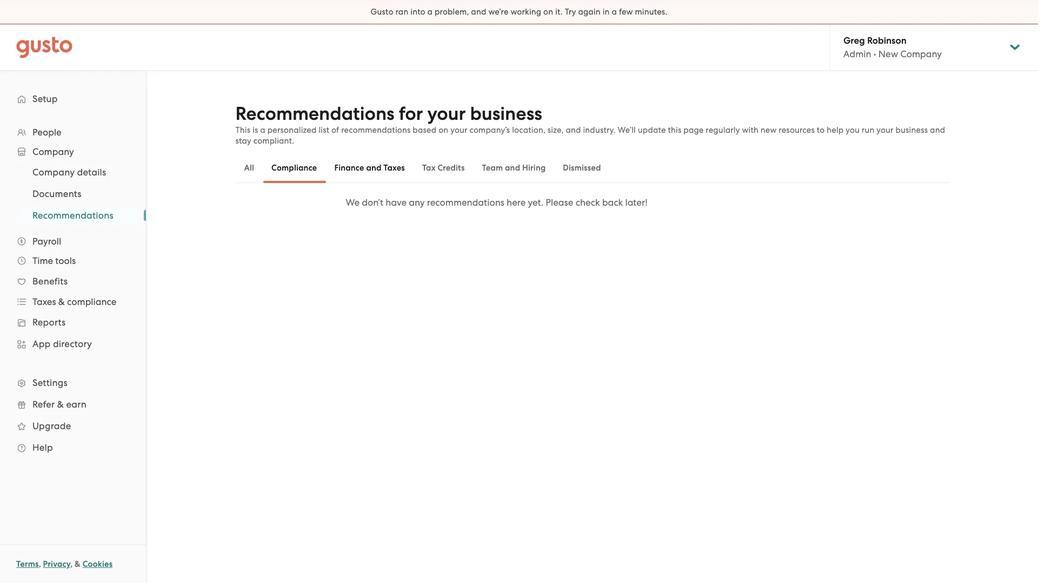 Task type: vqa. For each thing, say whether or not it's contained in the screenshot.
Finance
yes



Task type: describe. For each thing, give the bounding box(es) containing it.
we'll
[[618, 125, 636, 135]]

run
[[862, 125, 875, 135]]

check
[[576, 197, 600, 208]]

1 horizontal spatial business
[[896, 125, 928, 135]]

settings
[[32, 378, 68, 389]]

based
[[413, 125, 437, 135]]

compliant.
[[253, 136, 294, 146]]

new
[[761, 125, 777, 135]]

personalized
[[267, 125, 317, 135]]

few
[[619, 7, 633, 17]]

home image
[[16, 36, 72, 58]]

problem,
[[435, 7, 469, 17]]

refer
[[32, 400, 55, 410]]

& for earn
[[57, 400, 64, 410]]

dismissed button
[[554, 155, 610, 181]]

page
[[684, 125, 704, 135]]

list containing people
[[0, 123, 146, 459]]

taxes inside dropdown button
[[32, 297, 56, 308]]

terms
[[16, 560, 39, 570]]

documents link
[[19, 184, 135, 204]]

help
[[827, 125, 844, 135]]

any
[[409, 197, 425, 208]]

your left company's
[[451, 125, 467, 135]]

you
[[846, 125, 860, 135]]

company inside greg robinson admin • new company
[[900, 49, 942, 59]]

stay
[[235, 136, 251, 146]]

recommendation categories for your business tab list
[[235, 153, 949, 183]]

setup
[[32, 94, 58, 104]]

recommendations link
[[19, 206, 135, 225]]

this
[[668, 125, 681, 135]]

reports
[[32, 317, 66, 328]]

privacy link
[[43, 560, 70, 570]]

cookies button
[[83, 559, 113, 571]]

a inside recommendations for your business this is a personalized list of recommendations based on your company's location, size, and industry. we'll update this page regularly with new resources to help you run your business and stay compliant.
[[260, 125, 265, 135]]

on inside recommendations for your business this is a personalized list of recommendations based on your company's location, size, and industry. we'll update this page regularly with new resources to help you run your business and stay compliant.
[[439, 125, 448, 135]]

•
[[874, 49, 876, 59]]

we don't have any recommendations here yet. please check back later!
[[346, 197, 648, 208]]

for
[[399, 103, 423, 125]]

tools
[[55, 256, 76, 267]]

robinson
[[867, 35, 907, 46]]

team
[[482, 163, 503, 173]]

recommendations for recommendations
[[32, 210, 113, 221]]

again
[[578, 7, 601, 17]]

ran
[[396, 7, 408, 17]]

please
[[546, 197, 573, 208]]

refer & earn link
[[11, 395, 135, 415]]

benefits
[[32, 276, 68, 287]]

& for compliance
[[58, 297, 65, 308]]

list containing company details
[[0, 162, 146, 227]]

finance and taxes button
[[326, 155, 414, 181]]

regularly
[[706, 125, 740, 135]]

company details
[[32, 167, 106, 178]]

company for company details
[[32, 167, 75, 178]]

is
[[253, 125, 258, 135]]

industry.
[[583, 125, 616, 135]]

settings link
[[11, 374, 135, 393]]

2 horizontal spatial a
[[612, 7, 617, 17]]

1 horizontal spatial a
[[427, 7, 433, 17]]

1 , from the left
[[39, 560, 41, 570]]

tax credits
[[422, 163, 465, 173]]

recommendations for your business this is a personalized list of recommendations based on your company's location, size, and industry. we'll update this page regularly with new resources to help you run your business and stay compliant.
[[235, 103, 945, 146]]

recommendations for recommendations for your business this is a personalized list of recommendations based on your company's location, size, and industry. we'll update this page regularly with new resources to help you run your business and stay compliant.
[[235, 103, 394, 125]]

privacy
[[43, 560, 70, 570]]

recommendations inside recommendations for your business this is a personalized list of recommendations based on your company's location, size, and industry. we'll update this page regularly with new resources to help you run your business and stay compliant.
[[341, 125, 411, 135]]



Task type: locate. For each thing, give the bounding box(es) containing it.
0 vertical spatial &
[[58, 297, 65, 308]]

0 horizontal spatial ,
[[39, 560, 41, 570]]

compliance
[[67, 297, 116, 308]]

2 , from the left
[[70, 560, 73, 570]]

here
[[507, 197, 526, 208]]

in
[[603, 7, 610, 17]]

all button
[[235, 155, 263, 181]]

later!
[[625, 197, 648, 208]]

taxes & compliance button
[[11, 293, 135, 312]]

1 vertical spatial taxes
[[32, 297, 56, 308]]

& left cookies button
[[75, 560, 81, 570]]

finance
[[334, 163, 364, 173]]

app
[[32, 339, 51, 350]]

company's
[[470, 125, 510, 135]]

help
[[32, 443, 53, 454]]

1 list from the top
[[0, 123, 146, 459]]

recommendations
[[235, 103, 394, 125], [32, 210, 113, 221]]

recommendations inside the recommendations link
[[32, 210, 113, 221]]

company right the new
[[900, 49, 942, 59]]

business up company's
[[470, 103, 542, 125]]

compliance
[[271, 163, 317, 173]]

have
[[386, 197, 407, 208]]

recommendations
[[341, 125, 411, 135], [427, 197, 504, 208]]

finance and taxes
[[334, 163, 405, 173]]

recommendations down documents link
[[32, 210, 113, 221]]

2 vertical spatial &
[[75, 560, 81, 570]]

company inside dropdown button
[[32, 147, 74, 157]]

taxes & compliance
[[32, 297, 116, 308]]

company up documents
[[32, 167, 75, 178]]

0 horizontal spatial business
[[470, 103, 542, 125]]

2 vertical spatial company
[[32, 167, 75, 178]]

with
[[742, 125, 759, 135]]

time tools button
[[11, 251, 135, 271]]

a right into
[[427, 7, 433, 17]]

0 horizontal spatial on
[[439, 125, 448, 135]]

gusto navigation element
[[0, 71, 146, 476]]

people
[[32, 127, 61, 138]]

dismissed
[[563, 163, 601, 173]]

business right the run
[[896, 125, 928, 135]]

your
[[427, 103, 466, 125], [451, 125, 467, 135], [877, 125, 894, 135]]

recommendations up list
[[235, 103, 394, 125]]

we're
[[488, 7, 509, 17]]

payroll
[[32, 236, 61, 247]]

company down people at the top of page
[[32, 147, 74, 157]]

a right in
[[612, 7, 617, 17]]

0 horizontal spatial a
[[260, 125, 265, 135]]

time tools
[[32, 256, 76, 267]]

company details link
[[19, 163, 135, 182]]

2 list from the top
[[0, 162, 146, 227]]

recommendations inside recommendations for your business this is a personalized list of recommendations based on your company's location, size, and industry. we'll update this page regularly with new resources to help you run your business and stay compliant.
[[235, 103, 394, 125]]

,
[[39, 560, 41, 570], [70, 560, 73, 570]]

documents
[[32, 189, 82, 200]]

greg
[[843, 35, 865, 46]]

1 vertical spatial company
[[32, 147, 74, 157]]

to
[[817, 125, 825, 135]]

0 horizontal spatial taxes
[[32, 297, 56, 308]]

1 vertical spatial &
[[57, 400, 64, 410]]

0 vertical spatial recommendations
[[235, 103, 394, 125]]

all
[[244, 163, 254, 173]]

1 vertical spatial recommendations
[[32, 210, 113, 221]]

recommendations down credits
[[427, 197, 504, 208]]

yet.
[[528, 197, 543, 208]]

size,
[[548, 125, 564, 135]]

it.
[[555, 7, 563, 17]]

try
[[565, 7, 576, 17]]

1 vertical spatial on
[[439, 125, 448, 135]]

taxes up "have"
[[383, 163, 405, 173]]

gusto ran into a problem, and we're working on it. try again in a few minutes.
[[371, 7, 667, 17]]

into
[[411, 7, 425, 17]]

and
[[471, 7, 486, 17], [566, 125, 581, 135], [930, 125, 945, 135], [366, 163, 381, 173], [505, 163, 520, 173]]

benefits link
[[11, 272, 135, 291]]

1 vertical spatial recommendations
[[427, 197, 504, 208]]

company button
[[11, 142, 135, 162]]

update
[[638, 125, 666, 135]]

1 vertical spatial business
[[896, 125, 928, 135]]

gusto
[[371, 7, 393, 17]]

1 horizontal spatial taxes
[[383, 163, 405, 173]]

details
[[77, 167, 106, 178]]

1 horizontal spatial ,
[[70, 560, 73, 570]]

1 horizontal spatial recommendations
[[235, 103, 394, 125]]

a
[[427, 7, 433, 17], [612, 7, 617, 17], [260, 125, 265, 135]]

tax
[[422, 163, 436, 173]]

your right the run
[[877, 125, 894, 135]]

working
[[511, 7, 541, 17]]

business
[[470, 103, 542, 125], [896, 125, 928, 135]]

0 horizontal spatial recommendations
[[341, 125, 411, 135]]

list
[[0, 123, 146, 459], [0, 162, 146, 227]]

&
[[58, 297, 65, 308], [57, 400, 64, 410], [75, 560, 81, 570]]

this
[[235, 125, 250, 135]]

cookies
[[83, 560, 113, 570]]

hiring
[[522, 163, 546, 173]]

people button
[[11, 123, 135, 142]]

terms , privacy , & cookies
[[16, 560, 113, 570]]

0 vertical spatial recommendations
[[341, 125, 411, 135]]

resources
[[779, 125, 815, 135]]

taxes inside button
[[383, 163, 405, 173]]

your up based
[[427, 103, 466, 125]]

greg robinson admin • new company
[[843, 35, 942, 59]]

time
[[32, 256, 53, 267]]

new
[[878, 49, 898, 59]]

directory
[[53, 339, 92, 350]]

& down benefits link on the left of page
[[58, 297, 65, 308]]

setup link
[[11, 89, 135, 109]]

, left privacy link
[[39, 560, 41, 570]]

tax credits button
[[414, 155, 473, 181]]

recommendations up finance and taxes on the left top
[[341, 125, 411, 135]]

& left earn
[[57, 400, 64, 410]]

refer & earn
[[32, 400, 86, 410]]

minutes.
[[635, 7, 667, 17]]

upgrade link
[[11, 417, 135, 436]]

0 vertical spatial taxes
[[383, 163, 405, 173]]

reports link
[[11, 313, 135, 333]]

0 vertical spatial business
[[470, 103, 542, 125]]

location,
[[512, 125, 545, 135]]

of
[[331, 125, 339, 135]]

help link
[[11, 438, 135, 458]]

& inside dropdown button
[[58, 297, 65, 308]]

, left cookies button
[[70, 560, 73, 570]]

on left 'it.'
[[543, 7, 553, 17]]

1 horizontal spatial on
[[543, 7, 553, 17]]

terms link
[[16, 560, 39, 570]]

team and hiring button
[[473, 155, 554, 181]]

1 horizontal spatial recommendations
[[427, 197, 504, 208]]

we
[[346, 197, 360, 208]]

compliance button
[[263, 155, 326, 181]]

don't
[[362, 197, 383, 208]]

app directory
[[32, 339, 92, 350]]

company for company
[[32, 147, 74, 157]]

company
[[900, 49, 942, 59], [32, 147, 74, 157], [32, 167, 75, 178]]

0 vertical spatial on
[[543, 7, 553, 17]]

on right based
[[439, 125, 448, 135]]

list
[[319, 125, 329, 135]]

0 vertical spatial company
[[900, 49, 942, 59]]

a right is
[[260, 125, 265, 135]]

0 horizontal spatial recommendations
[[32, 210, 113, 221]]

taxes up reports
[[32, 297, 56, 308]]

earn
[[66, 400, 86, 410]]

credits
[[438, 163, 465, 173]]



